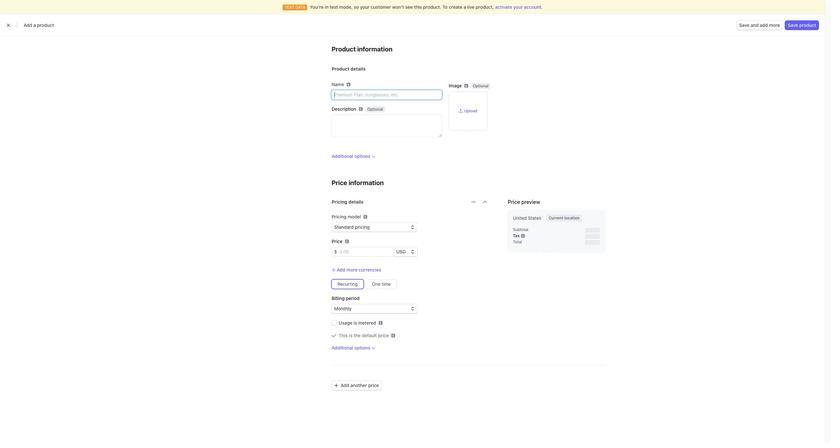 Task type: describe. For each thing, give the bounding box(es) containing it.
options for 2nd 'additional options' button from the top of the page
[[355, 345, 371, 351]]

save for save product
[[789, 22, 799, 28]]

the
[[354, 333, 361, 338]]

test
[[330, 4, 338, 10]]

metered
[[359, 320, 376, 326]]

states
[[529, 215, 542, 221]]

activate your account link
[[496, 4, 542, 10]]

price inside button
[[369, 383, 379, 388]]

live
[[468, 4, 475, 10]]

add another price
[[341, 383, 379, 388]]

usd
[[397, 249, 406, 254]]

1 horizontal spatial info image
[[522, 234, 525, 238]]

total
[[514, 240, 522, 244]]

search…
[[337, 5, 354, 10]]

save and add more button
[[737, 21, 783, 30]]

default
[[362, 333, 377, 338]]

Premium Plan, sunglasses, etc. text field
[[332, 90, 442, 99]]

so
[[354, 4, 359, 10]]

price for price preview
[[508, 199, 521, 205]]

more inside 'button'
[[347, 267, 358, 273]]

0.00 text field
[[337, 247, 394, 256]]

details for product details
[[351, 66, 366, 72]]

information for product information
[[358, 45, 393, 53]]

product inside save product button
[[800, 22, 817, 28]]

description
[[332, 106, 357, 112]]

save and add more
[[740, 22, 781, 28]]

another
[[351, 383, 367, 388]]

to
[[443, 4, 448, 10]]

usage
[[339, 320, 353, 326]]

add for add a product
[[24, 22, 32, 28]]

preview
[[522, 199, 541, 205]]

1 additional options from the top
[[332, 153, 371, 159]]

is for usage
[[354, 320, 357, 326]]

svg image inside add another price button
[[335, 384, 338, 388]]

usd button
[[394, 247, 417, 256]]

image
[[449, 83, 462, 88]]

billing period
[[332, 296, 360, 301]]

one
[[372, 281, 381, 287]]

this is the default price
[[339, 333, 389, 338]]

product information
[[332, 45, 393, 53]]

one time
[[372, 281, 391, 287]]

price information
[[332, 179, 384, 186]]

information for price information
[[349, 179, 384, 186]]

price for price information
[[332, 179, 348, 186]]

add
[[761, 22, 769, 28]]

mode,
[[340, 4, 353, 10]]

save product button
[[786, 21, 820, 30]]

1 horizontal spatial a
[[464, 4, 467, 10]]

name
[[332, 82, 344, 87]]

period
[[346, 296, 360, 301]]

1 your from the left
[[360, 4, 370, 10]]

1 product from the left
[[37, 22, 54, 28]]

you're
[[310, 4, 324, 10]]

2 your from the left
[[514, 4, 523, 10]]

product.
[[423, 4, 442, 10]]

pricing details button
[[328, 195, 468, 207]]

this
[[339, 333, 348, 338]]

add a product
[[24, 22, 54, 28]]

1 horizontal spatial svg image
[[472, 200, 476, 204]]

see
[[406, 4, 413, 10]]



Task type: vqa. For each thing, say whether or not it's contained in the screenshot.
Upload
yes



Task type: locate. For each thing, give the bounding box(es) containing it.
a
[[464, 4, 467, 10], [33, 22, 36, 28]]

in
[[325, 4, 329, 10]]

more up recurring
[[347, 267, 358, 273]]

add inside button
[[341, 383, 350, 388]]

tab list
[[152, 48, 661, 60]]

0 horizontal spatial is
[[349, 333, 353, 338]]

you're in test mode, so your customer won't see this product. to create a live product, activate your account .
[[310, 4, 543, 10]]

0 horizontal spatial product
[[37, 22, 54, 28]]

details up model
[[349, 199, 364, 205]]

optional down "premium plan, sunglasses, etc." text box
[[368, 107, 383, 112]]

tax
[[514, 233, 520, 238]]

usage is metered
[[339, 320, 376, 326]]

save
[[740, 22, 750, 28], [789, 22, 799, 28]]

and
[[751, 22, 759, 28]]

save product
[[789, 22, 817, 28]]

price
[[332, 179, 348, 186], [508, 199, 521, 205], [332, 239, 343, 244]]

0 horizontal spatial a
[[33, 22, 36, 28]]

0 horizontal spatial save
[[740, 22, 750, 28]]

0 horizontal spatial optional
[[368, 107, 383, 112]]

additional options button
[[332, 153, 376, 160], [332, 345, 376, 351]]

0 vertical spatial price
[[332, 179, 348, 186]]

additional options button down the the
[[332, 345, 376, 351]]

options up price information
[[355, 153, 371, 159]]

save for save and add more
[[740, 22, 750, 28]]

0 vertical spatial svg image
[[472, 200, 476, 204]]

add for add another price
[[341, 383, 350, 388]]

1 vertical spatial optional
[[368, 107, 383, 112]]

1 vertical spatial is
[[349, 333, 353, 338]]

0 horizontal spatial more
[[347, 267, 358, 273]]

price right another
[[369, 383, 379, 388]]

is for this
[[349, 333, 353, 338]]

None text field
[[332, 115, 442, 137]]

1 horizontal spatial product
[[800, 22, 817, 28]]

additional options
[[332, 153, 371, 159], [332, 345, 371, 351]]

more
[[770, 22, 781, 28], [347, 267, 358, 273]]

billing
[[332, 296, 345, 301]]

2 options from the top
[[355, 345, 371, 351]]

price right the default
[[378, 333, 389, 338]]

optional
[[473, 84, 489, 88], [368, 107, 383, 112]]

0 vertical spatial additional options
[[332, 153, 371, 159]]

2 additional options button from the top
[[332, 345, 376, 351]]

is right usage on the bottom
[[354, 320, 357, 326]]

info element
[[364, 215, 368, 219]]

0 vertical spatial details
[[351, 66, 366, 72]]

upload
[[464, 108, 478, 113]]

activate
[[496, 4, 513, 10]]

additional options down the the
[[332, 345, 371, 351]]

1 options from the top
[[355, 153, 371, 159]]

1 vertical spatial svg image
[[335, 384, 338, 388]]

united
[[514, 215, 527, 221]]

info image down subtotal
[[522, 234, 525, 238]]

current
[[549, 216, 564, 220]]

product
[[37, 22, 54, 28], [800, 22, 817, 28]]

2 additional options from the top
[[332, 345, 371, 351]]

2 vertical spatial add
[[341, 383, 350, 388]]

info image
[[364, 215, 368, 219], [522, 234, 525, 238]]

subtotal
[[514, 227, 529, 232]]

info image right model
[[364, 215, 368, 219]]

add more currencies
[[337, 267, 382, 273]]

pricing left model
[[332, 214, 347, 219]]

optional right image
[[473, 84, 489, 88]]

0 vertical spatial options
[[355, 153, 371, 159]]

0 vertical spatial information
[[358, 45, 393, 53]]

price preview
[[508, 199, 541, 205]]

product for product details
[[332, 66, 350, 72]]

information
[[358, 45, 393, 53], [349, 179, 384, 186]]

won't
[[393, 4, 404, 10]]

product
[[332, 45, 356, 53], [332, 66, 350, 72]]

price
[[378, 333, 389, 338], [369, 383, 379, 388]]

details for pricing details
[[349, 199, 364, 205]]

1 vertical spatial pricing
[[332, 214, 347, 219]]

your right activate
[[514, 4, 523, 10]]

1 vertical spatial information
[[349, 179, 384, 186]]

pricing model
[[332, 214, 361, 219]]

0 horizontal spatial your
[[360, 4, 370, 10]]

pricing inside button
[[332, 199, 348, 205]]

0 vertical spatial is
[[354, 320, 357, 326]]

is
[[354, 320, 357, 326], [349, 333, 353, 338]]

2 product from the left
[[800, 22, 817, 28]]

1 additional options button from the top
[[332, 153, 376, 160]]

additional
[[332, 153, 353, 159], [332, 345, 353, 351]]

products
[[152, 36, 191, 47]]

Search… search field
[[327, 3, 486, 11]]

this
[[414, 4, 422, 10]]

0 vertical spatial additional
[[332, 153, 353, 159]]

additional down this
[[332, 345, 353, 351]]

0 horizontal spatial info image
[[364, 215, 368, 219]]

more right add on the top of the page
[[770, 22, 781, 28]]

product up name
[[332, 66, 350, 72]]

1 vertical spatial info image
[[522, 234, 525, 238]]

0 vertical spatial a
[[464, 4, 467, 10]]

1 horizontal spatial is
[[354, 320, 357, 326]]

product up product details
[[332, 45, 356, 53]]

2 vertical spatial price
[[332, 239, 343, 244]]

0 vertical spatial additional options button
[[332, 153, 376, 160]]

current location
[[549, 216, 580, 220]]

add
[[24, 22, 32, 28], [337, 267, 346, 273], [341, 383, 350, 388]]

create
[[449, 4, 463, 10]]

svg image
[[472, 200, 476, 204], [335, 384, 338, 388]]

add for add more currencies
[[337, 267, 346, 273]]

1 vertical spatial additional
[[332, 345, 353, 351]]

model
[[348, 214, 361, 219]]

0 vertical spatial optional
[[473, 84, 489, 88]]

optional for description
[[368, 107, 383, 112]]

add another price button
[[332, 381, 382, 390]]

pricing up pricing model
[[332, 199, 348, 205]]

product details
[[332, 66, 366, 72]]

is left the the
[[349, 333, 353, 338]]

1 horizontal spatial optional
[[473, 84, 489, 88]]

1 vertical spatial add
[[337, 267, 346, 273]]

0 vertical spatial pricing
[[332, 199, 348, 205]]

options
[[355, 153, 371, 159], [355, 345, 371, 351]]

1 horizontal spatial save
[[789, 22, 799, 28]]

1 vertical spatial price
[[369, 383, 379, 388]]

2 pricing from the top
[[332, 214, 347, 219]]

product,
[[476, 4, 494, 10]]

more inside button
[[770, 22, 781, 28]]

your right so
[[360, 4, 370, 10]]

1 vertical spatial details
[[349, 199, 364, 205]]

save left and
[[740, 22, 750, 28]]

0 vertical spatial info image
[[364, 215, 368, 219]]

2 save from the left
[[789, 22, 799, 28]]

account
[[525, 4, 542, 10]]

1 pricing from the top
[[332, 199, 348, 205]]

additional options button up price information
[[332, 153, 376, 160]]

options for first 'additional options' button from the top of the page
[[355, 153, 371, 159]]

upload button
[[459, 108, 478, 114]]

your
[[360, 4, 370, 10], [514, 4, 523, 10]]

add more currencies button
[[332, 267, 382, 273]]

united states
[[514, 215, 542, 221]]

location
[[565, 216, 580, 220]]

1 additional from the top
[[332, 153, 353, 159]]

time
[[382, 281, 391, 287]]

2 product from the top
[[332, 66, 350, 72]]

1 product from the top
[[332, 45, 356, 53]]

1 vertical spatial more
[[347, 267, 358, 273]]

currencies
[[359, 267, 382, 273]]

optional for image
[[473, 84, 489, 88]]

recurring
[[338, 281, 358, 287]]

1 save from the left
[[740, 22, 750, 28]]

1 vertical spatial options
[[355, 345, 371, 351]]

1 horizontal spatial your
[[514, 4, 523, 10]]

.
[[542, 4, 543, 10]]

0 vertical spatial add
[[24, 22, 32, 28]]

1 vertical spatial product
[[332, 66, 350, 72]]

2 additional from the top
[[332, 345, 353, 351]]

$ button
[[332, 247, 337, 256]]

0 vertical spatial price
[[378, 333, 389, 338]]

options down this is the default price
[[355, 345, 371, 351]]

additional options up price information
[[332, 153, 371, 159]]

details down product information
[[351, 66, 366, 72]]

add inside 'button'
[[337, 267, 346, 273]]

pricing for pricing details
[[332, 199, 348, 205]]

pricing for pricing model
[[332, 214, 347, 219]]

product for product information
[[332, 45, 356, 53]]

1 horizontal spatial more
[[770, 22, 781, 28]]

0 horizontal spatial svg image
[[335, 384, 338, 388]]

$
[[335, 249, 337, 254]]

1 vertical spatial price
[[508, 199, 521, 205]]

0 vertical spatial product
[[332, 45, 356, 53]]

price up pricing details
[[332, 179, 348, 186]]

additional up price information
[[332, 153, 353, 159]]

pricing
[[332, 199, 348, 205], [332, 214, 347, 219]]

details
[[351, 66, 366, 72], [349, 199, 364, 205]]

1 vertical spatial additional options button
[[332, 345, 376, 351]]

pricing details
[[332, 199, 364, 205]]

price left preview
[[508, 199, 521, 205]]

0 vertical spatial more
[[770, 22, 781, 28]]

1 vertical spatial additional options
[[332, 345, 371, 351]]

customer
[[371, 4, 391, 10]]

1 vertical spatial a
[[33, 22, 36, 28]]

details inside button
[[349, 199, 364, 205]]

save right add on the top of the page
[[789, 22, 799, 28]]

price up $
[[332, 239, 343, 244]]



